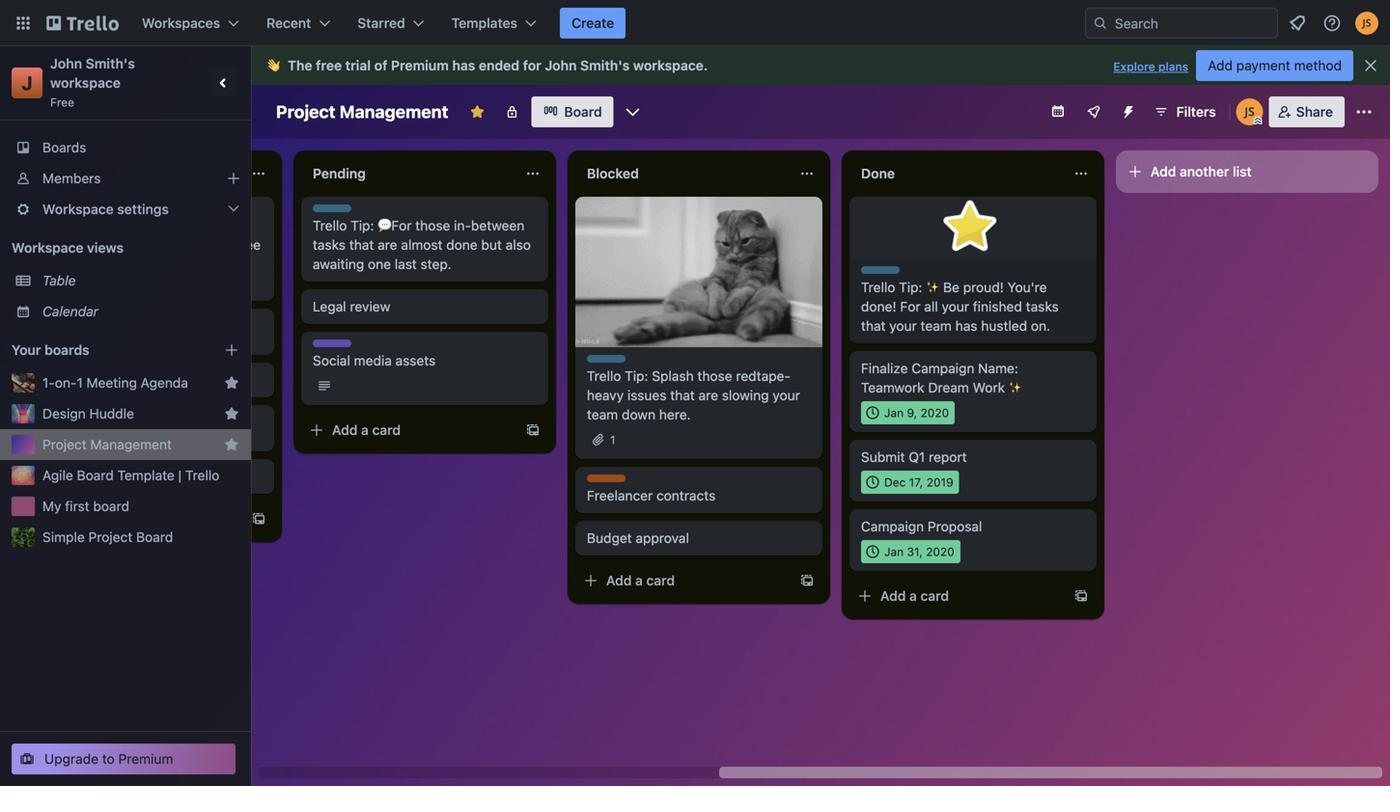 Task type: vqa. For each thing, say whether or not it's contained in the screenshot.


Task type: locate. For each thing, give the bounding box(es) containing it.
1 horizontal spatial 1
[[610, 433, 615, 447]]

workspace navigation collapse icon image
[[210, 70, 237, 97]]

a down 31,
[[909, 588, 917, 604]]

1 vertical spatial design
[[42, 406, 86, 422]]

0 horizontal spatial project management
[[42, 437, 172, 453]]

0 vertical spatial john smith (johnsmith38824343) image
[[1355, 12, 1378, 35]]

tip: up 'for' at the right top
[[899, 279, 922, 295]]

team down heavy at the left
[[587, 407, 618, 423]]

are inside trello tip trello tip: splash those redtape- heavy issues that are slowing your team down here.
[[698, 388, 718, 403]]

add a card button for pending
[[301, 415, 517, 446]]

add a card button
[[301, 415, 517, 446], [575, 566, 792, 597], [849, 581, 1066, 612]]

banner containing 👋
[[251, 46, 1390, 85]]

be
[[943, 279, 960, 295]]

tip left 💬for
[[347, 206, 365, 219]]

are down 💬for
[[378, 237, 397, 253]]

q1
[[909, 449, 925, 465]]

add
[[1208, 57, 1233, 73], [1151, 164, 1176, 180], [332, 422, 358, 438], [606, 573, 632, 589], [880, 588, 906, 604]]

tasks up who's
[[39, 237, 71, 253]]

0 vertical spatial team
[[178, 237, 209, 253]]

social
[[313, 353, 350, 369]]

0 vertical spatial are
[[378, 237, 397, 253]]

2 vertical spatial tip
[[621, 356, 639, 370]]

1 horizontal spatial tasks
[[313, 237, 346, 253]]

1
[[77, 375, 83, 391], [610, 433, 615, 447]]

starred icon image for 1-on-1 meeting agenda
[[224, 376, 239, 391]]

issues
[[627, 388, 667, 403]]

0 vertical spatial workspace
[[42, 201, 114, 217]]

1 vertical spatial jan
[[884, 545, 904, 559]]

1 vertical spatial create from template… image
[[251, 512, 266, 527]]

sketch up the my
[[39, 469, 81, 485]]

1 horizontal spatial add a card button
[[575, 566, 792, 597]]

a down the media
[[361, 422, 369, 438]]

media
[[354, 353, 392, 369]]

a
[[361, 422, 369, 438], [635, 573, 643, 589], [909, 588, 917, 604]]

those up almost
[[415, 218, 450, 234]]

premium right "to"
[[118, 751, 173, 767]]

2 horizontal spatial card
[[920, 588, 949, 604]]

table link
[[42, 271, 239, 291]]

project management down huddle on the bottom of the page
[[42, 437, 172, 453]]

workspace up the free
[[50, 75, 121, 91]]

1 vertical spatial project
[[42, 437, 87, 453]]

board inside board link
[[564, 104, 602, 120]]

2 horizontal spatial project
[[276, 101, 336, 122]]

0 horizontal spatial ✨
[[926, 279, 940, 295]]

tip inside trello tip trello tip: ✨ be proud! you're done! for all your finished tasks that your team has hustled on.
[[895, 267, 913, 281]]

2 starred icon image from the top
[[224, 406, 239, 422]]

your down redtape-
[[773, 388, 800, 403]]

list down design huddle button
[[146, 426, 165, 442]]

john smith (johnsmith38824343) image
[[1355, 12, 1378, 35], [1236, 98, 1263, 125]]

color: purple, title: "design team" element
[[313, 340, 385, 354]]

has down finished
[[955, 318, 977, 334]]

👋
[[266, 57, 280, 73]]

workspace inside popup button
[[42, 201, 114, 217]]

2 vertical spatial board
[[136, 529, 173, 545]]

1 horizontal spatial workspace
[[633, 57, 704, 73]]

that down is
[[118, 237, 143, 253]]

workspace down the members
[[42, 201, 114, 217]]

that up one
[[349, 237, 374, 253]]

board left customize views icon
[[564, 104, 602, 120]]

calendar power-up image
[[1050, 103, 1065, 119]]

0 vertical spatial sketch
[[39, 330, 81, 346]]

0 vertical spatial has
[[452, 57, 475, 73]]

0 vertical spatial project management
[[276, 101, 448, 122]]

banner
[[251, 46, 1390, 85]]

design inside design team social media assets
[[313, 341, 351, 354]]

0 horizontal spatial create from template… image
[[799, 573, 815, 589]]

0 vertical spatial 1
[[77, 375, 83, 391]]

agile
[[42, 468, 73, 484]]

1 vertical spatial create from template… image
[[1073, 589, 1089, 604]]

add left payment at the top
[[1208, 57, 1233, 73]]

1 horizontal spatial management
[[340, 101, 448, 122]]

✨ inside trello tip trello tip: ✨ be proud! you're done! for all your finished tasks that your team has hustled on.
[[926, 279, 940, 295]]

list
[[1233, 164, 1252, 180], [146, 426, 165, 442]]

add a card button down the jan 31, 2020
[[849, 581, 1066, 612]]

work
[[973, 380, 1005, 396]]

✨ down name:
[[1009, 380, 1022, 396]]

your down 'for' at the right top
[[889, 318, 917, 334]]

1 horizontal spatial list
[[1233, 164, 1252, 180]]

0 horizontal spatial management
[[90, 437, 172, 453]]

table
[[42, 273, 76, 289]]

0 vertical spatial management
[[340, 101, 448, 122]]

0 horizontal spatial list
[[146, 426, 165, 442]]

0 vertical spatial board
[[564, 104, 602, 120]]

0 horizontal spatial tip
[[347, 206, 365, 219]]

report
[[929, 449, 967, 465]]

1 jan from the top
[[884, 406, 904, 420]]

add down social at the top of page
[[332, 422, 358, 438]]

2020 inside checkbox
[[926, 545, 954, 559]]

board down my first board link
[[136, 529, 173, 545]]

project inside button
[[42, 437, 87, 453]]

has left ended
[[452, 57, 475, 73]]

1 horizontal spatial create from template… image
[[1073, 589, 1089, 604]]

one
[[368, 256, 391, 272]]

campaign up jan 31, 2020 checkbox
[[861, 519, 924, 535]]

0 horizontal spatial john
[[50, 56, 82, 71]]

2 horizontal spatial add a card
[[880, 588, 949, 604]]

3 starred icon image from the top
[[224, 437, 239, 453]]

site
[[85, 330, 107, 346]]

team down all
[[921, 318, 952, 334]]

jan inside checkbox
[[884, 545, 904, 559]]

starred icon image
[[224, 376, 239, 391], [224, 406, 239, 422], [224, 437, 239, 453]]

1 horizontal spatial premium
[[391, 57, 449, 73]]

customize views image
[[623, 102, 643, 122]]

premium right of
[[391, 57, 449, 73]]

add down jan 31, 2020 checkbox
[[880, 588, 906, 604]]

Search field
[[1108, 9, 1277, 38]]

2 horizontal spatial board
[[564, 104, 602, 120]]

tasks inside trello tip: this is where assigned tasks live so that your team can see who's working on what and when it's due.
[[39, 237, 71, 253]]

all
[[924, 299, 938, 315]]

sketch down calendar
[[39, 330, 81, 346]]

1 vertical spatial sketch
[[39, 469, 81, 485]]

project down 'board'
[[88, 529, 133, 545]]

sketch
[[39, 330, 81, 346], [39, 469, 81, 485]]

sketch for sketch the "teamy dreamy" font
[[39, 469, 81, 485]]

0 horizontal spatial tasks
[[39, 237, 71, 253]]

0 vertical spatial campaign
[[912, 361, 974, 376]]

management down design huddle button
[[90, 437, 172, 453]]

proposal
[[928, 519, 982, 535]]

your up what
[[146, 237, 174, 253]]

ended
[[479, 57, 519, 73]]

color: orange, title: "one more step" element
[[587, 475, 626, 483]]

sketch inside 'link'
[[39, 469, 81, 485]]

2 horizontal spatial tip
[[895, 267, 913, 281]]

workspace for workspace settings
[[42, 201, 114, 217]]

sketch the "teamy dreamy" font link
[[39, 467, 263, 487]]

workspace up who's
[[12, 240, 84, 256]]

1 horizontal spatial add a card
[[606, 573, 675, 589]]

0 horizontal spatial smith's
[[86, 56, 135, 71]]

this
[[104, 218, 130, 234]]

1 horizontal spatial team
[[587, 407, 618, 423]]

show menu image
[[1354, 102, 1374, 122]]

project management inside button
[[42, 437, 172, 453]]

2 vertical spatial starred icon image
[[224, 437, 239, 453]]

1 vertical spatial list
[[146, 426, 165, 442]]

that inside trello tip trello tip: 💬for those in-between tasks that are almost done but also awaiting one last step.
[[349, 237, 374, 253]]

color: sky, title: "trello tip" element up heavy at the left
[[587, 355, 639, 370]]

that up here.
[[670, 388, 695, 403]]

my first board link
[[42, 497, 239, 516]]

smith's inside john smith's workspace free
[[86, 56, 135, 71]]

almost
[[401, 237, 443, 253]]

1 vertical spatial starred icon image
[[224, 406, 239, 422]]

upgrade
[[44, 751, 98, 767]]

star or unstar board image
[[470, 104, 485, 120]]

tip inside trello tip trello tip: 💬for those in-between tasks that are almost done but also awaiting one last step.
[[347, 206, 365, 219]]

tip: left 💬for
[[351, 218, 374, 234]]

trello tip trello tip: 💬for those in-between tasks that are almost done but also awaiting one last step.
[[313, 206, 531, 272]]

1 inside button
[[77, 375, 83, 391]]

team up and
[[178, 237, 209, 253]]

john smith's workspace link
[[50, 56, 139, 91]]

0 vertical spatial workspace
[[633, 57, 704, 73]]

project inside text box
[[276, 101, 336, 122]]

card down approval
[[646, 573, 675, 589]]

calendar link
[[42, 302, 239, 321]]

payment
[[1236, 57, 1290, 73]]

Jan 9, 2020 checkbox
[[861, 402, 955, 425]]

your down be
[[942, 299, 969, 315]]

has inside trello tip trello tip: ✨ be proud! you're done! for all your finished tasks that your team has hustled on.
[[955, 318, 977, 334]]

1 horizontal spatial has
[[955, 318, 977, 334]]

1 horizontal spatial smith's
[[580, 57, 630, 73]]

a down budget approval
[[635, 573, 643, 589]]

assets
[[395, 353, 436, 369]]

create from template… image
[[799, 573, 815, 589], [1073, 589, 1089, 604]]

smith's down back to home image at the left of page
[[86, 56, 135, 71]]

2 sketch from the top
[[39, 469, 81, 485]]

trello tip: splash those redtape- heavy issues that are slowing your team down here. link
[[587, 367, 811, 425]]

1 vertical spatial has
[[955, 318, 977, 334]]

private image
[[504, 104, 520, 120]]

those inside trello tip trello tip: 💬for those in-between tasks that are almost done but also awaiting one last step.
[[415, 218, 450, 234]]

0 horizontal spatial john smith (johnsmith38824343) image
[[1236, 98, 1263, 125]]

john smith (johnsmith38824343) image down payment at the top
[[1236, 98, 1263, 125]]

add a card button down "assets"
[[301, 415, 517, 446]]

curate customer list link
[[39, 425, 263, 444]]

1 vertical spatial color: sky, title: "trello tip" element
[[861, 266, 913, 281]]

team inside trello tip trello tip: splash those redtape- heavy issues that are slowing your team down here.
[[587, 407, 618, 423]]

0 vertical spatial premium
[[391, 57, 449, 73]]

management down of
[[340, 101, 448, 122]]

done
[[446, 237, 478, 253]]

0 horizontal spatial a
[[361, 422, 369, 438]]

project management down "trial"
[[276, 101, 448, 122]]

free
[[50, 96, 74, 109]]

0 vertical spatial starred icon image
[[224, 376, 239, 391]]

0 vertical spatial color: sky, title: "trello tip" element
[[313, 205, 365, 219]]

pending
[[313, 166, 366, 181]]

tip for splash
[[621, 356, 639, 370]]

2019
[[926, 476, 953, 489]]

0 vertical spatial jan
[[884, 406, 904, 420]]

add a card down budget approval
[[606, 573, 675, 589]]

1 horizontal spatial john smith (johnsmith38824343) image
[[1355, 12, 1378, 35]]

jan for finalize
[[884, 406, 904, 420]]

tip up issues
[[621, 356, 639, 370]]

design for design team social media assets
[[313, 341, 351, 354]]

1 vertical spatial 2020
[[926, 545, 954, 559]]

2 horizontal spatial color: sky, title: "trello tip" element
[[861, 266, 913, 281]]

trello tip: this is where assigned tasks live so that your team can see who's working on what and when it's due.
[[39, 218, 261, 292]]

design left team at the left of page
[[313, 341, 351, 354]]

1 horizontal spatial project management
[[276, 101, 448, 122]]

✨ left be
[[926, 279, 940, 295]]

1 right edit
[[77, 375, 83, 391]]

jan left 31,
[[884, 545, 904, 559]]

board up my first board
[[77, 468, 114, 484]]

card
[[372, 422, 401, 438], [646, 573, 675, 589], [920, 588, 949, 604]]

dreamy"
[[159, 469, 214, 485]]

template
[[117, 468, 175, 484]]

premium inside banner
[[391, 57, 449, 73]]

0 horizontal spatial card
[[372, 422, 401, 438]]

✨ inside finalize campaign name: teamwork dream work ✨
[[1009, 380, 1022, 396]]

workspace
[[42, 201, 114, 217], [12, 240, 84, 256]]

add left another
[[1151, 164, 1176, 180]]

team
[[178, 237, 209, 253], [921, 318, 952, 334], [587, 407, 618, 423]]

0 vertical spatial list
[[1233, 164, 1252, 180]]

campaign inside finalize campaign name: teamwork dream work ✨
[[912, 361, 974, 376]]

tip:
[[76, 218, 100, 234], [351, 218, 374, 234], [899, 279, 922, 295], [625, 368, 648, 384]]

2020 for campaign
[[920, 406, 949, 420]]

Pending text field
[[301, 158, 514, 189]]

add for done
[[880, 588, 906, 604]]

tip up 'for' at the right top
[[895, 267, 913, 281]]

add a card down the media
[[332, 422, 401, 438]]

banner
[[111, 330, 155, 346]]

2 horizontal spatial a
[[909, 588, 917, 604]]

2 horizontal spatial tasks
[[1026, 299, 1059, 315]]

upgrade to premium link
[[12, 744, 236, 775]]

tip: up issues
[[625, 368, 648, 384]]

project
[[276, 101, 336, 122], [42, 437, 87, 453], [88, 529, 133, 545]]

also
[[506, 237, 531, 253]]

that for almost
[[349, 237, 374, 253]]

a for blocked
[[635, 573, 643, 589]]

trello tip: ✨ be proud! you're done! for all your finished tasks that your team has hustled on. link
[[861, 278, 1085, 336]]

tasks inside trello tip trello tip: 💬for those in-between tasks that are almost done but also awaiting one last step.
[[313, 237, 346, 253]]

campaign up dream
[[912, 361, 974, 376]]

those up the slowing
[[697, 368, 732, 384]]

design inside design huddle button
[[42, 406, 86, 422]]

agile board template | trello link
[[42, 466, 239, 486]]

tasks up awaiting
[[313, 237, 346, 253]]

0 vertical spatial tip
[[347, 206, 365, 219]]

create from template… image
[[525, 423, 541, 438], [251, 512, 266, 527]]

1 starred icon image from the top
[[224, 376, 239, 391]]

board link
[[531, 97, 614, 127]]

1 horizontal spatial board
[[136, 529, 173, 545]]

between
[[471, 218, 525, 234]]

0 vertical spatial ✨
[[926, 279, 940, 295]]

2020 right 31,
[[926, 545, 954, 559]]

1 horizontal spatial those
[[697, 368, 732, 384]]

upgrade to premium
[[44, 751, 173, 767]]

0 horizontal spatial project
[[42, 437, 87, 453]]

are inside trello tip trello tip: 💬for those in-between tasks that are almost done but also awaiting one last step.
[[378, 237, 397, 253]]

jan inside checkbox
[[884, 406, 904, 420]]

1 horizontal spatial card
[[646, 573, 675, 589]]

tip inside trello tip trello tip: splash those redtape- heavy issues that are slowing your team down here.
[[621, 356, 639, 370]]

project down the
[[276, 101, 336, 122]]

board inside the simple project board link
[[136, 529, 173, 545]]

power ups image
[[1086, 104, 1101, 120]]

primary element
[[0, 0, 1390, 46]]

2 vertical spatial team
[[587, 407, 618, 423]]

social media assets link
[[313, 351, 537, 371]]

1-on-1 meeting agenda button
[[42, 374, 216, 393]]

1 up color: orange, title: "one more step" element
[[610, 433, 615, 447]]

1 horizontal spatial ✨
[[1009, 380, 1022, 396]]

design
[[313, 341, 351, 354], [42, 406, 86, 422]]

1 horizontal spatial tip
[[621, 356, 639, 370]]

color: sky, title: "trello tip" element down pending
[[313, 205, 365, 219]]

tip: for done!
[[899, 279, 922, 295]]

but
[[481, 237, 502, 253]]

Dec 17, 2019 checkbox
[[861, 471, 959, 494]]

Done text field
[[849, 158, 1062, 189]]

john smith (johnsmith38824343) image right open information menu icon
[[1355, 12, 1378, 35]]

0 horizontal spatial team
[[178, 237, 209, 253]]

jan left 9,
[[884, 406, 904, 420]]

1 vertical spatial workspace
[[50, 75, 121, 91]]

trello tip trello tip: ✨ be proud! you're done! for all your finished tasks that your team has hustled on.
[[861, 267, 1059, 334]]

list right another
[[1233, 164, 1252, 180]]

workspace settings
[[42, 201, 169, 217]]

0 horizontal spatial color: sky, title: "trello tip" element
[[313, 205, 365, 219]]

add a card button for blocked
[[575, 566, 792, 597]]

2 jan from the top
[[884, 545, 904, 559]]

0 horizontal spatial board
[[77, 468, 114, 484]]

card for pending
[[372, 422, 401, 438]]

those inside trello tip trello tip: splash those redtape- heavy issues that are slowing your team down here.
[[697, 368, 732, 384]]

boards
[[42, 139, 86, 155]]

splash
[[652, 368, 694, 384]]

workspace down primary element
[[633, 57, 704, 73]]

2020 inside checkbox
[[920, 406, 949, 420]]

starred icon image for design huddle
[[224, 406, 239, 422]]

tasks up 'on.' at the right of page
[[1026, 299, 1059, 315]]

0 horizontal spatial those
[[415, 218, 450, 234]]

add a card button down the budget approval "link"
[[575, 566, 792, 597]]

tip: inside trello tip trello tip: 💬for those in-between tasks that are almost done but also awaiting one last step.
[[351, 218, 374, 234]]

project up agile
[[42, 437, 87, 453]]

0 horizontal spatial are
[[378, 237, 397, 253]]

tip: up live
[[76, 218, 100, 234]]

dec 17, 2019
[[884, 476, 953, 489]]

add a card
[[332, 422, 401, 438], [606, 573, 675, 589], [880, 588, 949, 604]]

that inside trello tip: this is where assigned tasks live so that your team can see who's working on what and when it's due.
[[118, 237, 143, 253]]

list inside button
[[1233, 164, 1252, 180]]

1 vertical spatial tip
[[895, 267, 913, 281]]

team inside trello tip: this is where assigned tasks live so that your team can see who's working on what and when it's due.
[[178, 237, 209, 253]]

Board name text field
[[266, 97, 458, 127]]

has
[[452, 57, 475, 73], [955, 318, 977, 334]]

premium
[[391, 57, 449, 73], [118, 751, 173, 767]]

tasks
[[39, 237, 71, 253], [313, 237, 346, 253], [1026, 299, 1059, 315]]

that down done! on the top
[[861, 318, 886, 334]]

0 horizontal spatial premium
[[118, 751, 173, 767]]

tip: inside trello tip trello tip: ✨ be proud! you're done! for all your finished tasks that your team has hustled on.
[[899, 279, 922, 295]]

💬for
[[378, 218, 412, 234]]

color: sky, title: "trello tip" element
[[313, 205, 365, 219], [861, 266, 913, 281], [587, 355, 639, 370]]

workspace inside john smith's workspace free
[[50, 75, 121, 91]]

live
[[75, 237, 96, 253]]

are for almost
[[378, 237, 397, 253]]

1 vertical spatial are
[[698, 388, 718, 403]]

add a card down 31,
[[880, 588, 949, 604]]

card down the jan 31, 2020
[[920, 588, 949, 604]]

card down the media
[[372, 422, 401, 438]]

john right for
[[545, 57, 577, 73]]

design up curate
[[42, 406, 86, 422]]

recent button
[[255, 8, 342, 39]]

0 horizontal spatial 1
[[77, 375, 83, 391]]

0 vertical spatial project
[[276, 101, 336, 122]]

1 horizontal spatial design
[[313, 341, 351, 354]]

2 horizontal spatial team
[[921, 318, 952, 334]]

add a card for done
[[880, 588, 949, 604]]

board
[[93, 499, 129, 515]]

0 vertical spatial design
[[313, 341, 351, 354]]

add down the budget
[[606, 573, 632, 589]]

color: sky, title: "trello tip" element up done! on the top
[[861, 266, 913, 281]]

finished
[[973, 299, 1022, 315]]

1 vertical spatial those
[[697, 368, 732, 384]]

project management inside text box
[[276, 101, 448, 122]]

board
[[564, 104, 602, 120], [77, 468, 114, 484], [136, 529, 173, 545]]

tip: inside trello tip trello tip: splash those redtape- heavy issues that are slowing your team down here.
[[625, 368, 648, 384]]

1 sketch from the top
[[39, 330, 81, 346]]

0 horizontal spatial add a card button
[[301, 415, 517, 446]]

2 horizontal spatial add a card button
[[849, 581, 1066, 612]]

are
[[378, 237, 397, 253], [698, 388, 718, 403]]

are left the slowing
[[698, 388, 718, 403]]

workspaces button
[[130, 8, 251, 39]]

2020 right 9,
[[920, 406, 949, 420]]

john up the free
[[50, 56, 82, 71]]

method
[[1294, 57, 1342, 73]]

tip: inside trello tip: this is where assigned tasks live so that your team can see who's working on what and when it's due.
[[76, 218, 100, 234]]

smith's down create button on the top left
[[580, 57, 630, 73]]

0 vertical spatial 2020
[[920, 406, 949, 420]]

that inside trello tip trello tip: splash those redtape- heavy issues that are slowing your team down here.
[[670, 388, 695, 403]]

trello tip: 💬for those in-between tasks that are almost done but also awaiting one last step. link
[[313, 216, 537, 274]]

team
[[355, 341, 385, 354]]

for
[[523, 57, 541, 73]]

john inside john smith's workspace free
[[50, 56, 82, 71]]



Task type: describe. For each thing, give the bounding box(es) containing it.
freelancer
[[587, 488, 653, 504]]

for
[[900, 299, 921, 315]]

submit q1 report link
[[861, 448, 1085, 467]]

huddle
[[89, 406, 134, 422]]

so
[[100, 237, 115, 253]]

sketch site banner link
[[39, 328, 263, 348]]

that inside trello tip trello tip: ✨ be proud! you're done! for all your finished tasks that your team has hustled on.
[[861, 318, 886, 334]]

where
[[147, 218, 185, 234]]

that for team
[[118, 237, 143, 253]]

the
[[288, 57, 312, 73]]

finalize campaign name: teamwork dream work ✨
[[861, 361, 1022, 396]]

create from template… image for blocked
[[799, 573, 815, 589]]

your boards with 6 items element
[[12, 339, 195, 362]]

add a card for pending
[[332, 422, 401, 438]]

create button
[[560, 8, 626, 39]]

assigned
[[189, 218, 245, 234]]

budget
[[587, 530, 632, 546]]

simple project board
[[42, 529, 173, 545]]

when
[[212, 256, 245, 272]]

workspace inside banner
[[633, 57, 704, 73]]

a for pending
[[361, 422, 369, 438]]

create from template… image for done
[[1073, 589, 1089, 604]]

management inside text box
[[340, 101, 448, 122]]

back to home image
[[46, 8, 119, 39]]

color: sky, title: "trello tip" element for done!
[[861, 266, 913, 281]]

add a card for blocked
[[606, 573, 675, 589]]

jan for campaign
[[884, 545, 904, 559]]

management inside button
[[90, 437, 172, 453]]

automation image
[[1113, 97, 1140, 124]]

jan 31, 2020
[[884, 545, 954, 559]]

workspaces
[[142, 15, 220, 31]]

starred icon image for project management
[[224, 437, 239, 453]]

heavy
[[587, 388, 624, 403]]

team inside trello tip trello tip: ✨ be proud! you're done! for all your finished tasks that your team has hustled on.
[[921, 318, 952, 334]]

budget approval
[[587, 530, 689, 546]]

redtape-
[[736, 368, 791, 384]]

design for design huddle
[[42, 406, 86, 422]]

free
[[316, 57, 342, 73]]

tasks inside trello tip trello tip: ✨ be proud! you're done! for all your finished tasks that your team has hustled on.
[[1026, 299, 1059, 315]]

campaign proposal link
[[861, 517, 1085, 537]]

that for slowing
[[670, 388, 695, 403]]

done
[[861, 166, 895, 181]]

on.
[[1031, 318, 1050, 334]]

2020 for proposal
[[926, 545, 954, 559]]

project management button
[[42, 435, 216, 455]]

j
[[22, 71, 33, 94]]

those for slowing
[[697, 368, 732, 384]]

card for done
[[920, 588, 949, 604]]

0 notifications image
[[1286, 12, 1309, 35]]

your
[[12, 342, 41, 358]]

open information menu image
[[1322, 14, 1342, 33]]

trello inside trello tip: this is where assigned tasks live so that your team can see who's working on what and when it's due.
[[39, 218, 73, 234]]

email
[[66, 372, 99, 388]]

are for slowing
[[698, 388, 718, 403]]

1 horizontal spatial color: sky, title: "trello tip" element
[[587, 355, 639, 370]]

another
[[1180, 164, 1229, 180]]

add for pending
[[332, 422, 358, 438]]

can
[[212, 237, 235, 253]]

31,
[[907, 545, 923, 559]]

my first board
[[42, 499, 129, 515]]

your inside trello tip trello tip: splash those redtape- heavy issues that are slowing your team down here.
[[773, 388, 800, 403]]

down
[[622, 407, 656, 423]]

legal review link
[[313, 297, 537, 317]]

1 vertical spatial 1
[[610, 433, 615, 447]]

curate customer list
[[39, 426, 165, 442]]

to
[[102, 751, 115, 767]]

color: sky, title: "trello tip" element for tasks
[[313, 205, 365, 219]]

customer
[[84, 426, 143, 442]]

finalize campaign name: teamwork dream work ✨ link
[[861, 359, 1085, 398]]

card for blocked
[[646, 573, 675, 589]]

proud!
[[963, 279, 1004, 295]]

settings
[[117, 201, 169, 217]]

boards
[[44, 342, 89, 358]]

share
[[1296, 104, 1333, 120]]

tip for ✨
[[895, 267, 913, 281]]

it's
[[39, 276, 57, 292]]

1-
[[42, 375, 55, 391]]

design huddle button
[[42, 404, 216, 424]]

first
[[65, 499, 89, 515]]

working
[[79, 256, 128, 272]]

templates button
[[440, 8, 548, 39]]

list for curate customer list
[[146, 426, 165, 442]]

you're
[[1008, 279, 1047, 295]]

tip: for issues
[[625, 368, 648, 384]]

on
[[132, 256, 147, 272]]

add another list button
[[1116, 151, 1378, 193]]

those for almost
[[415, 218, 450, 234]]

who's
[[39, 256, 75, 272]]

jan 9, 2020
[[884, 406, 949, 420]]

agenda
[[141, 375, 188, 391]]

on-
[[55, 375, 77, 391]]

0 vertical spatial create from template… image
[[525, 423, 541, 438]]

design team social media assets
[[313, 341, 436, 369]]

explore
[[1113, 60, 1155, 73]]

what
[[151, 256, 181, 272]]

your boards
[[12, 342, 89, 358]]

add board image
[[224, 343, 239, 358]]

tip: for tasks
[[351, 218, 374, 234]]

font
[[217, 469, 245, 485]]

tip for 💬for
[[347, 206, 365, 219]]

add payment method
[[1208, 57, 1342, 73]]

freelancer contracts link
[[587, 486, 811, 506]]

dream
[[928, 380, 969, 396]]

submit q1 report
[[861, 449, 967, 465]]

add another list
[[1151, 164, 1252, 180]]

recent
[[266, 15, 311, 31]]

trello tip trello tip: splash those redtape- heavy issues that are slowing your team down here.
[[587, 356, 800, 423]]

members
[[42, 170, 101, 186]]

smith's inside banner
[[580, 57, 630, 73]]

star image
[[939, 197, 1001, 259]]

sketch for sketch site banner
[[39, 330, 81, 346]]

1 vertical spatial premium
[[118, 751, 173, 767]]

add inside 'button'
[[1208, 57, 1233, 73]]

add for blocked
[[606, 573, 632, 589]]

edit
[[39, 372, 63, 388]]

this member is an admin of this board. image
[[1254, 117, 1262, 125]]

2 vertical spatial project
[[88, 529, 133, 545]]

curate
[[39, 426, 80, 442]]

freelancer contracts
[[587, 488, 716, 504]]

calendar
[[42, 304, 98, 320]]

workspace for workspace views
[[12, 240, 84, 256]]

wave image
[[266, 57, 280, 74]]

0 horizontal spatial create from template… image
[[251, 512, 266, 527]]

add a card button for done
[[849, 581, 1066, 612]]

edit email drafts link
[[39, 371, 263, 390]]

plans
[[1158, 60, 1188, 73]]

Jan 31, 2020 checkbox
[[861, 541, 960, 564]]

9,
[[907, 406, 917, 420]]

1 vertical spatial john smith (johnsmith38824343) image
[[1236, 98, 1263, 125]]

filters
[[1176, 104, 1216, 120]]

hustled
[[981, 318, 1027, 334]]

board inside agile board template | trello link
[[77, 468, 114, 484]]

approval
[[636, 530, 689, 546]]

awaiting
[[313, 256, 364, 272]]

explore plans button
[[1113, 55, 1188, 78]]

Blocked text field
[[575, 158, 788, 189]]

a for done
[[909, 588, 917, 604]]

list for add another list
[[1233, 164, 1252, 180]]

drafts
[[103, 372, 140, 388]]

add inside button
[[1151, 164, 1176, 180]]

submit
[[861, 449, 905, 465]]

search image
[[1093, 15, 1108, 31]]

john inside banner
[[545, 57, 577, 73]]

your inside trello tip: this is where assigned tasks live so that your team can see who's working on what and when it's due.
[[146, 237, 174, 253]]

0 horizontal spatial has
[[452, 57, 475, 73]]

1 vertical spatial campaign
[[861, 519, 924, 535]]



